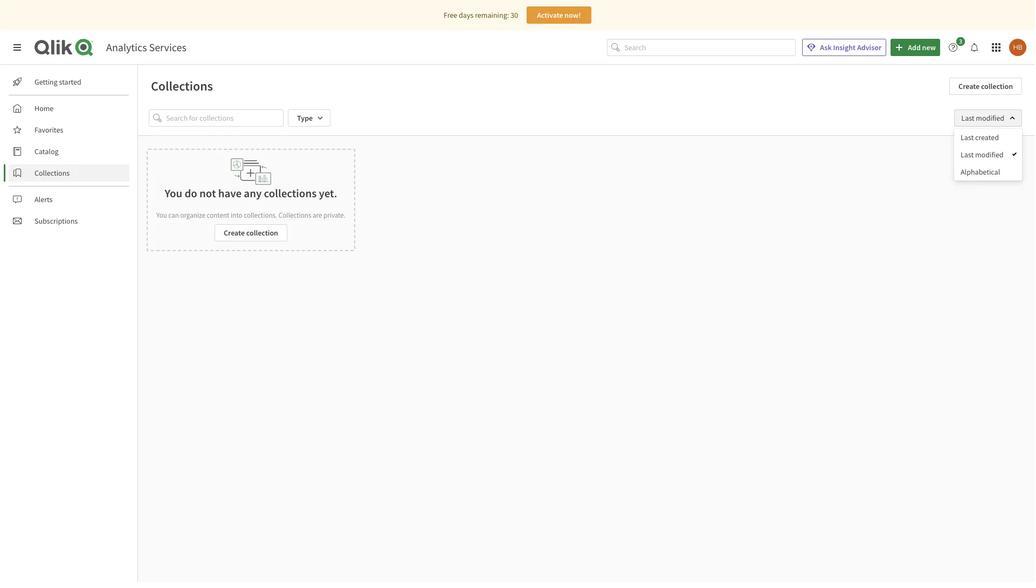 Task type: vqa. For each thing, say whether or not it's contained in the screenshot.
dimensions,
no



Task type: describe. For each thing, give the bounding box(es) containing it.
Last modified field
[[955, 109, 1022, 127]]

you can organize content into collections. collections are private.
[[156, 211, 346, 220]]

last modified for last modified option
[[961, 150, 1004, 160]]

Search for collections text field
[[166, 109, 284, 127]]

alerts link
[[9, 191, 129, 208]]

activate now! link
[[527, 6, 591, 24]]

collections
[[264, 186, 317, 201]]

yet.
[[319, 186, 337, 201]]

30
[[511, 10, 518, 20]]

created
[[975, 133, 999, 142]]

collection for the right create collection button
[[981, 81, 1013, 91]]

started
[[59, 77, 81, 87]]

navigation pane element
[[0, 69, 138, 234]]

searchbar element
[[607, 39, 796, 56]]

ask insight advisor
[[820, 43, 882, 52]]

create collection for the right create collection button
[[959, 81, 1013, 91]]

remaining:
[[475, 10, 509, 20]]

alphabetical
[[961, 167, 1000, 177]]

content
[[207, 211, 229, 220]]

now!
[[565, 10, 581, 20]]

collections inside the create collection 'element'
[[279, 211, 311, 220]]

favorites link
[[9, 121, 129, 139]]

collections.
[[244, 211, 277, 220]]

close sidebar menu image
[[13, 43, 22, 52]]

activate now!
[[537, 10, 581, 20]]

modified for last modified field
[[976, 113, 1005, 123]]

insight
[[833, 43, 856, 52]]

favorites
[[35, 125, 63, 135]]

are
[[313, 211, 322, 220]]

collections inside collections link
[[35, 168, 70, 178]]

create collection button inside 'element'
[[215, 224, 287, 242]]

you for you can organize content into collections. collections are private.
[[156, 211, 167, 220]]

any
[[244, 186, 262, 201]]

ask
[[820, 43, 832, 52]]

organize
[[180, 211, 205, 220]]



Task type: locate. For each thing, give the bounding box(es) containing it.
collection for create collection button within the 'element'
[[246, 228, 278, 238]]

2 vertical spatial collections
[[279, 211, 311, 220]]

1 vertical spatial collection
[[246, 228, 278, 238]]

2 vertical spatial last
[[961, 150, 974, 160]]

create for create collection button within the 'element'
[[224, 228, 245, 238]]

last inside option
[[961, 150, 974, 160]]

last for last modified option
[[961, 150, 974, 160]]

modified inside field
[[976, 113, 1005, 123]]

0 vertical spatial last
[[962, 113, 975, 123]]

last modified inside field
[[962, 113, 1005, 123]]

last modified up alphabetical
[[961, 150, 1004, 160]]

0 vertical spatial create collection button
[[950, 78, 1022, 95]]

last modified up last created
[[962, 113, 1005, 123]]

0 vertical spatial you
[[165, 186, 182, 201]]

catalog link
[[9, 143, 129, 160]]

do
[[185, 186, 197, 201]]

catalog
[[35, 147, 59, 156]]

create collection down 'you can organize content into collections. collections are private.'
[[224, 228, 278, 238]]

you left do
[[165, 186, 182, 201]]

getting
[[35, 77, 58, 87]]

list box
[[954, 129, 1022, 181]]

home link
[[9, 100, 129, 117]]

advisor
[[857, 43, 882, 52]]

create collection up last modified field
[[959, 81, 1013, 91]]

create inside 'element'
[[224, 228, 245, 238]]

list box containing last created
[[954, 129, 1022, 181]]

filters region
[[0, 0, 1035, 582]]

1 horizontal spatial create collection button
[[950, 78, 1022, 95]]

subscriptions
[[35, 216, 78, 226]]

0 horizontal spatial create collection button
[[215, 224, 287, 242]]

2 horizontal spatial collections
[[279, 211, 311, 220]]

0 vertical spatial last modified
[[962, 113, 1005, 123]]

1 vertical spatial last
[[961, 133, 974, 142]]

modified up last created 'option'
[[976, 113, 1005, 123]]

last for last created 'option'
[[961, 133, 974, 142]]

can
[[168, 211, 179, 220]]

last inside 'option'
[[961, 133, 974, 142]]

last created option
[[954, 129, 1022, 146]]

modified
[[976, 113, 1005, 123], [975, 150, 1004, 160]]

alphabetical option
[[954, 163, 1022, 181]]

list box inside the 'filters' "region"
[[954, 129, 1022, 181]]

create collection
[[959, 81, 1013, 91], [224, 228, 278, 238]]

collections down catalog
[[35, 168, 70, 178]]

last created
[[961, 133, 999, 142]]

last inside field
[[962, 113, 975, 123]]

0 horizontal spatial collection
[[246, 228, 278, 238]]

Search text field
[[625, 39, 796, 56]]

analytics
[[106, 40, 147, 54]]

collection down collections. in the left of the page
[[246, 228, 278, 238]]

create down into
[[224, 228, 245, 238]]

free days remaining: 30
[[444, 10, 518, 20]]

last modified for last modified field
[[962, 113, 1005, 123]]

collections
[[151, 78, 213, 94], [35, 168, 70, 178], [279, 211, 311, 220]]

1 vertical spatial modified
[[975, 150, 1004, 160]]

not
[[200, 186, 216, 201]]

home
[[35, 104, 54, 113]]

1 vertical spatial create collection
[[224, 228, 278, 238]]

0 vertical spatial collections
[[151, 78, 213, 94]]

last modified option
[[954, 146, 1022, 163]]

you do not have any collections yet.
[[165, 186, 337, 201]]

last for last modified field
[[962, 113, 975, 123]]

1 horizontal spatial collections
[[151, 78, 213, 94]]

collections down services
[[151, 78, 213, 94]]

1 vertical spatial you
[[156, 211, 167, 220]]

analytics services
[[106, 40, 186, 54]]

0 horizontal spatial collections
[[35, 168, 70, 178]]

collection inside the create collection 'element'
[[246, 228, 278, 238]]

last up last created
[[962, 113, 975, 123]]

collections left are
[[279, 211, 311, 220]]

last modified
[[962, 113, 1005, 123], [961, 150, 1004, 160]]

days
[[459, 10, 474, 20]]

1 vertical spatial create
[[224, 228, 245, 238]]

you left can at the top
[[156, 211, 167, 220]]

collection
[[981, 81, 1013, 91], [246, 228, 278, 238]]

private.
[[324, 211, 346, 220]]

alerts
[[35, 195, 53, 204]]

activate
[[537, 10, 563, 20]]

0 vertical spatial modified
[[976, 113, 1005, 123]]

0 horizontal spatial create
[[224, 228, 245, 238]]

create collection for create collection button within the 'element'
[[224, 228, 278, 238]]

create
[[959, 81, 980, 91], [224, 228, 245, 238]]

modified for last modified option
[[975, 150, 1004, 160]]

create collection inside 'element'
[[224, 228, 278, 238]]

getting started link
[[9, 73, 129, 91]]

create for the right create collection button
[[959, 81, 980, 91]]

0 vertical spatial create collection
[[959, 81, 1013, 91]]

last modified inside option
[[961, 150, 1004, 160]]

1 vertical spatial collections
[[35, 168, 70, 178]]

you for you do not have any collections yet.
[[165, 186, 182, 201]]

create collection element
[[147, 149, 355, 251]]

free
[[444, 10, 457, 20]]

last left created
[[961, 133, 974, 142]]

ask insight advisor button
[[803, 39, 887, 56]]

0 horizontal spatial create collection
[[224, 228, 278, 238]]

1 horizontal spatial create
[[959, 81, 980, 91]]

into
[[231, 211, 242, 220]]

1 horizontal spatial create collection
[[959, 81, 1013, 91]]

services
[[149, 40, 186, 54]]

0 vertical spatial create
[[959, 81, 980, 91]]

you
[[165, 186, 182, 201], [156, 211, 167, 220]]

modified up alphabetical option
[[975, 150, 1004, 160]]

1 vertical spatial last modified
[[961, 150, 1004, 160]]

collection up last modified field
[[981, 81, 1013, 91]]

create collection button
[[950, 78, 1022, 95], [215, 224, 287, 242]]

last down last created
[[961, 150, 974, 160]]

0 vertical spatial collection
[[981, 81, 1013, 91]]

getting started
[[35, 77, 81, 87]]

collections link
[[9, 164, 129, 182]]

create collection button up last modified field
[[950, 78, 1022, 95]]

subscriptions link
[[9, 212, 129, 230]]

analytics services element
[[106, 40, 186, 54]]

create collection button down 'you can organize content into collections. collections are private.'
[[215, 224, 287, 242]]

last
[[962, 113, 975, 123], [961, 133, 974, 142], [961, 150, 974, 160]]

1 vertical spatial create collection button
[[215, 224, 287, 242]]

modified inside option
[[975, 150, 1004, 160]]

have
[[218, 186, 242, 201]]

1 horizontal spatial collection
[[981, 81, 1013, 91]]

create up last modified field
[[959, 81, 980, 91]]



